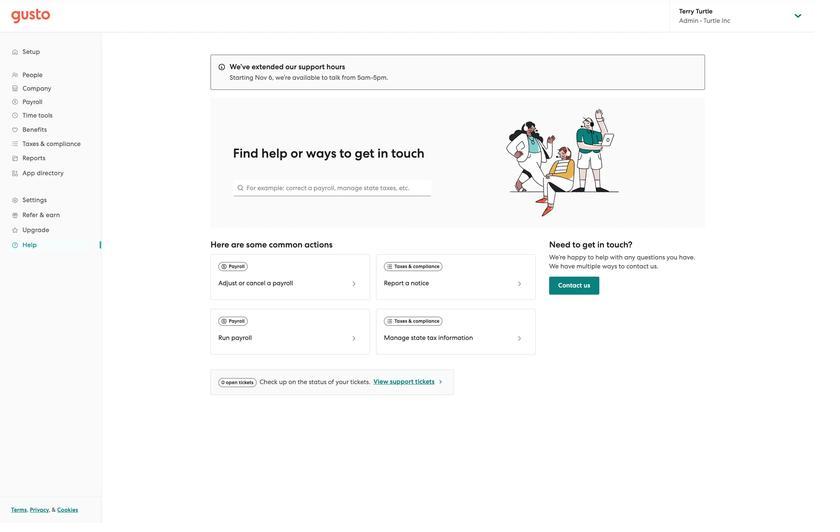 Task type: vqa. For each thing, say whether or not it's contained in the screenshot.
For example: correct a payroll, manage state taxes, etc. field
yes



Task type: describe. For each thing, give the bounding box(es) containing it.
taxes & compliance inside dropdown button
[[22, 140, 81, 148]]

we
[[550, 263, 559, 270]]

1 vertical spatial payroll
[[231, 334, 252, 342]]

hours
[[327, 63, 345, 71]]

0 vertical spatial turtle
[[696, 7, 713, 15]]

talk
[[329, 74, 341, 81]]

tickets for view support tickets
[[416, 378, 435, 386]]

touch?
[[607, 240, 633, 250]]

compliance inside dropdown button
[[47, 140, 81, 148]]

support inside alert
[[299, 63, 325, 71]]

setup link
[[7, 45, 94, 58]]

nov
[[255, 74, 267, 81]]

your
[[336, 379, 349, 386]]

find help or ways to get in touch
[[233, 146, 425, 161]]

terms
[[11, 507, 27, 514]]

us
[[584, 282, 591, 290]]

& up state
[[409, 319, 412, 324]]

the
[[298, 379, 308, 386]]

For example: correct a payroll, manage state taxes, etc. field
[[233, 180, 432, 196]]

status
[[309, 379, 327, 386]]

2 , from the left
[[49, 507, 50, 514]]

happy
[[568, 254, 587, 261]]

state
[[411, 334, 426, 342]]

contact
[[559, 282, 583, 290]]

contact us
[[559, 282, 591, 290]]

0 vertical spatial help
[[262, 146, 288, 161]]

common
[[269, 240, 303, 250]]

5am
[[358, 74, 371, 81]]

check
[[260, 379, 278, 386]]

are
[[231, 240, 244, 250]]

company button
[[7, 82, 94, 95]]

in inside need to get in touch? we're happy to help with any questions you have. we have multiple ways to contact us.
[[598, 240, 605, 250]]

available
[[293, 74, 320, 81]]

refer & earn
[[22, 211, 60, 219]]

tickets for 0 open tickets
[[239, 380, 254, 386]]

we've extended our support hours
[[230, 63, 345, 71]]

0 vertical spatial ways
[[306, 146, 337, 161]]

cancel
[[246, 280, 266, 287]]

terry
[[680, 7, 695, 15]]

time tools button
[[7, 109, 94, 122]]

from
[[342, 74, 356, 81]]

starting nov 6, we're available to talk from 5am - 5pm .
[[230, 74, 388, 81]]

benefits link
[[7, 123, 94, 136]]

starting
[[230, 74, 254, 81]]

we've extended our support hours alert
[[211, 55, 706, 90]]

have
[[561, 263, 575, 270]]

taxes inside dropdown button
[[22, 140, 39, 148]]

time
[[22, 112, 37, 119]]

multiple
[[577, 263, 601, 270]]

0 horizontal spatial get
[[355, 146, 375, 161]]

company
[[22, 85, 51, 92]]

0 horizontal spatial in
[[378, 146, 389, 161]]

taxes & compliance button
[[7, 137, 94, 151]]

app directory link
[[7, 166, 94, 180]]

us.
[[651, 263, 659, 270]]

app directory
[[22, 169, 64, 177]]

terms , privacy , & cookies
[[11, 507, 78, 514]]

6,
[[269, 74, 274, 81]]

1 horizontal spatial payroll
[[273, 280, 293, 287]]

on
[[289, 379, 296, 386]]

tickets.
[[351, 379, 371, 386]]

taxes for manage
[[395, 319, 408, 324]]

contact
[[627, 263, 649, 270]]

run
[[219, 334, 230, 342]]

to up multiple
[[588, 254, 594, 261]]

adjust
[[219, 280, 237, 287]]

compliance for report
[[413, 264, 440, 270]]

refer & earn link
[[7, 208, 94, 222]]

earn
[[46, 211, 60, 219]]

benefits
[[22, 126, 47, 133]]

to up happy
[[573, 240, 581, 250]]

payroll inside dropdown button
[[22, 98, 42, 106]]

help inside need to get in touch? we're happy to help with any questions you have. we have multiple ways to contact us.
[[596, 254, 609, 261]]

list containing people
[[0, 68, 101, 253]]

1 a from the left
[[267, 280, 271, 287]]

tools
[[38, 112, 53, 119]]

view support tickets link
[[374, 378, 444, 388]]

you
[[667, 254, 678, 261]]

2 a from the left
[[406, 280, 410, 287]]

upgrade link
[[7, 223, 94, 237]]

.
[[387, 74, 388, 81]]

home image
[[11, 8, 50, 23]]



Task type: locate. For each thing, give the bounding box(es) containing it.
1 horizontal spatial in
[[598, 240, 605, 250]]

, left cookies
[[49, 507, 50, 514]]

0 vertical spatial payroll
[[22, 98, 42, 106]]

up
[[279, 379, 287, 386]]

inc
[[722, 17, 731, 24]]

taxes for report
[[395, 264, 408, 270]]

1 vertical spatial help
[[596, 254, 609, 261]]

refer
[[22, 211, 38, 219]]

taxes up manage at the bottom of the page
[[395, 319, 408, 324]]

information
[[439, 334, 473, 342]]

ways up for example: correct a payroll, manage state taxes, etc. field
[[306, 146, 337, 161]]

report
[[384, 280, 404, 287]]

2 vertical spatial taxes
[[395, 319, 408, 324]]

1 horizontal spatial ways
[[603, 263, 618, 270]]

0 horizontal spatial help
[[262, 146, 288, 161]]

gusto navigation element
[[0, 32, 101, 265]]

0 horizontal spatial ,
[[27, 507, 28, 514]]

1 vertical spatial taxes & compliance
[[395, 264, 440, 270]]

to down with
[[619, 263, 625, 270]]

we're
[[550, 254, 566, 261]]

or
[[291, 146, 303, 161], [239, 280, 245, 287]]

some
[[246, 240, 267, 250]]

taxes & compliance down benefits link
[[22, 140, 81, 148]]

reports link
[[7, 151, 94, 165]]

report a notice
[[384, 280, 429, 287]]

compliance for manage
[[413, 319, 440, 324]]

1 vertical spatial taxes
[[395, 264, 408, 270]]

get
[[355, 146, 375, 161], [583, 240, 596, 250]]

terms link
[[11, 507, 27, 514]]

0 horizontal spatial tickets
[[239, 380, 254, 386]]

people
[[22, 71, 43, 79]]

0 vertical spatial payroll
[[273, 280, 293, 287]]

manage state tax information
[[384, 334, 473, 342]]

1 vertical spatial ways
[[603, 263, 618, 270]]

& up report a notice
[[409, 264, 412, 270]]

tax
[[428, 334, 437, 342]]

view
[[374, 378, 389, 386]]

need
[[550, 240, 571, 250]]

support
[[299, 63, 325, 71], [390, 378, 414, 386]]

0 horizontal spatial support
[[299, 63, 325, 71]]

2 vertical spatial payroll
[[229, 319, 245, 324]]

a
[[267, 280, 271, 287], [406, 280, 410, 287]]

payroll
[[22, 98, 42, 106], [229, 264, 245, 270], [229, 319, 245, 324]]

privacy link
[[30, 507, 49, 514]]

0 horizontal spatial or
[[239, 280, 245, 287]]

& inside taxes & compliance dropdown button
[[40, 140, 45, 148]]

& up reports link
[[40, 140, 45, 148]]

admin
[[680, 17, 699, 24]]

1 horizontal spatial get
[[583, 240, 596, 250]]

settings
[[22, 196, 47, 204]]

0 vertical spatial taxes
[[22, 140, 39, 148]]

& inside refer & earn link
[[40, 211, 44, 219]]

payroll button
[[7, 95, 94, 109]]

1 horizontal spatial or
[[291, 146, 303, 161]]

1 horizontal spatial ,
[[49, 507, 50, 514]]

in left touch?
[[598, 240, 605, 250]]

compliance up manage state tax information
[[413, 319, 440, 324]]

questions
[[637, 254, 666, 261]]

reports
[[22, 154, 46, 162]]

of
[[328, 379, 334, 386]]

0 vertical spatial or
[[291, 146, 303, 161]]

payroll up run payroll
[[229, 319, 245, 324]]

1 horizontal spatial tickets
[[416, 378, 435, 386]]

0 horizontal spatial a
[[267, 280, 271, 287]]

view support tickets
[[374, 378, 435, 386]]

0 horizontal spatial payroll
[[231, 334, 252, 342]]

our
[[286, 63, 297, 71]]

terry turtle admin • turtle inc
[[680, 7, 731, 24]]

taxes
[[22, 140, 39, 148], [395, 264, 408, 270], [395, 319, 408, 324]]

2 vertical spatial taxes & compliance
[[395, 319, 440, 324]]

privacy
[[30, 507, 49, 514]]

1 vertical spatial get
[[583, 240, 596, 250]]

taxes & compliance
[[22, 140, 81, 148], [395, 264, 440, 270], [395, 319, 440, 324]]

0
[[222, 380, 225, 386]]

taxes & compliance up state
[[395, 319, 440, 324]]

settings link
[[7, 193, 94, 207]]

ways down with
[[603, 263, 618, 270]]

here
[[211, 240, 229, 250]]

payroll right run at the bottom of the page
[[231, 334, 252, 342]]

1 vertical spatial payroll
[[229, 264, 245, 270]]

1 vertical spatial turtle
[[704, 17, 721, 24]]

to inside we've extended our support hours alert
[[322, 74, 328, 81]]

taxes & compliance for report
[[395, 264, 440, 270]]

adjust or cancel a payroll
[[219, 280, 293, 287]]

app
[[22, 169, 35, 177]]

ways inside need to get in touch? we're happy to help with any questions you have. we have multiple ways to contact us.
[[603, 263, 618, 270]]

payroll up adjust
[[229, 264, 245, 270]]

list
[[0, 68, 101, 253]]

& left the earn
[[40, 211, 44, 219]]

taxes & compliance up notice
[[395, 264, 440, 270]]

cookies button
[[57, 506, 78, 515]]

cookies
[[57, 507, 78, 514]]

payroll for run
[[229, 319, 245, 324]]

payroll right 'cancel'
[[273, 280, 293, 287]]

0 vertical spatial support
[[299, 63, 325, 71]]

a right 'cancel'
[[267, 280, 271, 287]]

find
[[233, 146, 259, 161]]

0 vertical spatial in
[[378, 146, 389, 161]]

payroll up time
[[22, 98, 42, 106]]

1 horizontal spatial a
[[406, 280, 410, 287]]

help
[[22, 241, 37, 249]]

payroll for adjust
[[229, 264, 245, 270]]

turtle
[[696, 7, 713, 15], [704, 17, 721, 24]]

0 vertical spatial compliance
[[47, 140, 81, 148]]

open
[[226, 380, 238, 386]]

extended
[[252, 63, 284, 71]]

taxes up the reports
[[22, 140, 39, 148]]

run payroll
[[219, 334, 252, 342]]

0 horizontal spatial ways
[[306, 146, 337, 161]]

, left privacy
[[27, 507, 28, 514]]

support right view
[[390, 378, 414, 386]]

help
[[262, 146, 288, 161], [596, 254, 609, 261]]

we've
[[230, 63, 250, 71]]

actions
[[305, 240, 333, 250]]

contact us button
[[550, 277, 600, 295]]

in
[[378, 146, 389, 161], [598, 240, 605, 250]]

support up the starting nov 6, we're available to talk from 5am - 5pm .
[[299, 63, 325, 71]]

any
[[625, 254, 636, 261]]

& left cookies
[[52, 507, 56, 514]]

compliance up notice
[[413, 264, 440, 270]]

help left with
[[596, 254, 609, 261]]

setup
[[22, 48, 40, 55]]

a left notice
[[406, 280, 410, 287]]

taxes & compliance for manage
[[395, 319, 440, 324]]

turtle up •
[[696, 7, 713, 15]]

to left talk
[[322, 74, 328, 81]]

here are some common actions
[[211, 240, 333, 250]]

we're
[[276, 74, 291, 81]]

with
[[610, 254, 623, 261]]

1 vertical spatial or
[[239, 280, 245, 287]]

to up for example: correct a payroll, manage state taxes, etc. field
[[340, 146, 352, 161]]

directory
[[37, 169, 64, 177]]

manage
[[384, 334, 410, 342]]

1 vertical spatial support
[[390, 378, 414, 386]]

upgrade
[[22, 226, 49, 234]]

0 vertical spatial get
[[355, 146, 375, 161]]

1 vertical spatial in
[[598, 240, 605, 250]]

help right find
[[262, 146, 288, 161]]

2 vertical spatial compliance
[[413, 319, 440, 324]]

turtle right •
[[704, 17, 721, 24]]

taxes up report a notice
[[395, 264, 408, 270]]

5pm
[[374, 74, 387, 81]]

have.
[[680, 254, 696, 261]]

in left touch
[[378, 146, 389, 161]]

compliance up reports link
[[47, 140, 81, 148]]

•
[[701, 17, 702, 24]]

1 horizontal spatial help
[[596, 254, 609, 261]]

check up on the status of your tickets.
[[260, 379, 371, 386]]

get inside need to get in touch? we're happy to help with any questions you have. we have multiple ways to contact us.
[[583, 240, 596, 250]]

1 vertical spatial compliance
[[413, 264, 440, 270]]

1 horizontal spatial support
[[390, 378, 414, 386]]

-
[[371, 74, 374, 81]]

0 vertical spatial taxes & compliance
[[22, 140, 81, 148]]

people button
[[7, 68, 94, 82]]

1 , from the left
[[27, 507, 28, 514]]

time tools
[[22, 112, 53, 119]]

compliance
[[47, 140, 81, 148], [413, 264, 440, 270], [413, 319, 440, 324]]

need to get in touch? we're happy to help with any questions you have. we have multiple ways to contact us.
[[550, 240, 696, 270]]



